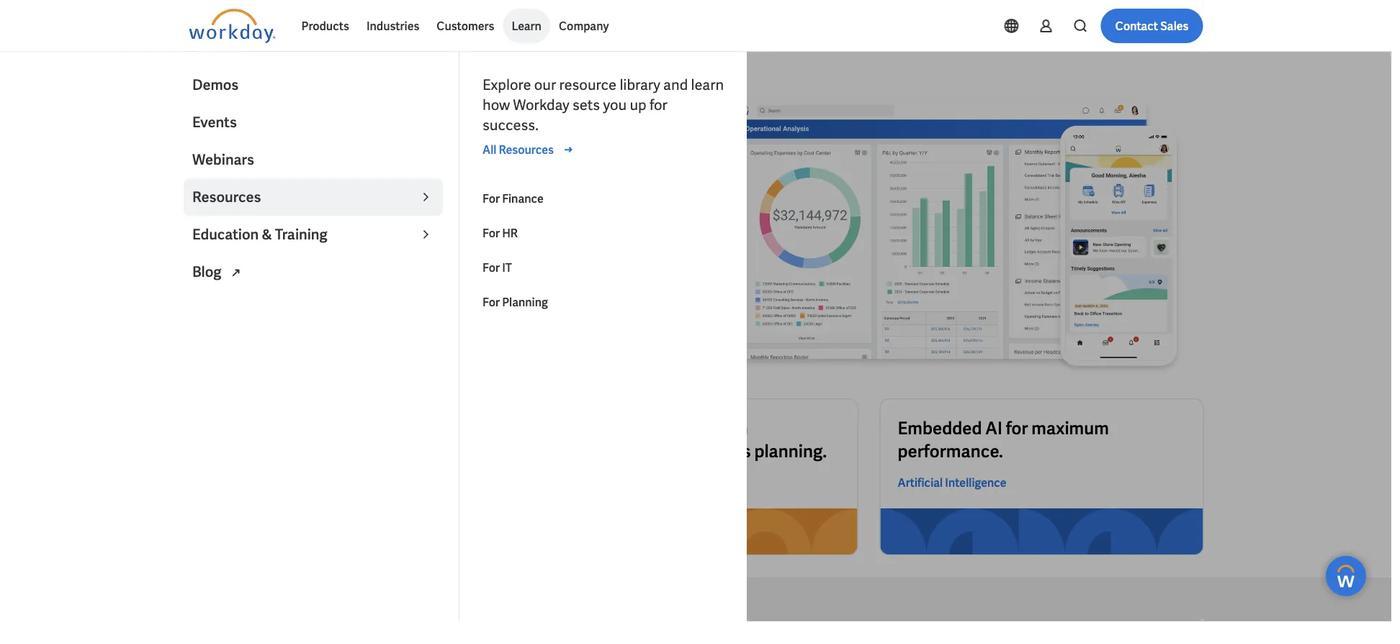 Task type: locate. For each thing, give the bounding box(es) containing it.
view demo (3:59)
[[227, 274, 318, 290]]

1 horizontal spatial you
[[603, 96, 627, 115]]

how right "see"
[[217, 234, 244, 252]]

finance
[[502, 191, 544, 206]]

company-
[[525, 234, 589, 252]]

artificial
[[898, 476, 943, 491]]

blog
[[192, 263, 224, 282]]

1 horizontal spatial for
[[1006, 417, 1028, 440]]

you left up
[[603, 96, 627, 115]]

resources
[[499, 142, 554, 157], [192, 188, 261, 207]]

0 horizontal spatial workday
[[247, 234, 304, 252]]

see how workday adaptive planning helps you plan company-wide.
[[189, 234, 623, 252]]

for down for it
[[483, 295, 500, 310]]

workday inside the explore our resource library and learn how workday sets you up for success.
[[513, 96, 569, 115]]

1 vertical spatial planning
[[502, 295, 548, 310]]

0 vertical spatial for
[[650, 96, 668, 115]]

workday down our
[[513, 96, 569, 115]]

adaptive
[[307, 234, 365, 252]]

industries
[[367, 18, 419, 33]]

you left plan
[[467, 234, 490, 252]]

events link
[[184, 104, 443, 141]]

1 vertical spatial you
[[467, 234, 490, 252]]

1 vertical spatial how
[[217, 234, 244, 252]]

planning down it
[[502, 295, 548, 310]]

for hr link
[[474, 216, 733, 251]]

for left hr
[[483, 226, 500, 241]]

planning left the helps
[[368, 234, 425, 252]]

1 vertical spatial workday
[[247, 234, 304, 252]]

you inside the explore our resource library and learn how workday sets you up for success.
[[603, 96, 627, 115]]

all resources
[[483, 142, 554, 157]]

1 horizontal spatial planning
[[502, 295, 548, 310]]

it
[[502, 260, 512, 275]]

0 vertical spatial workday
[[513, 96, 569, 115]]

how down explore
[[483, 96, 510, 115]]

artificial intelligence
[[898, 476, 1007, 491]]

resources down success.
[[499, 142, 554, 157]]

contact sales
[[1115, 18, 1189, 33]]

for right ai
[[1006, 417, 1028, 440]]

for planning link
[[474, 285, 733, 320]]

0 horizontal spatial for
[[650, 96, 668, 115]]

for
[[483, 191, 500, 206], [483, 226, 500, 241], [483, 260, 500, 275], [483, 295, 500, 310]]

0 horizontal spatial how
[[217, 234, 244, 252]]

collaborative,
[[552, 440, 658, 463]]

0 horizontal spatial resources
[[192, 188, 261, 207]]

1 vertical spatial for
[[1006, 417, 1028, 440]]

resources up education
[[192, 188, 261, 207]]

you
[[603, 96, 627, 115], [467, 234, 490, 252]]

1 horizontal spatial workday
[[513, 96, 569, 115]]

view
[[227, 274, 252, 290]]

for right up
[[650, 96, 668, 115]]

for
[[650, 96, 668, 115], [1006, 417, 1028, 440]]

customers button
[[428, 9, 503, 43]]

4 for from the top
[[483, 295, 500, 310]]

education
[[192, 225, 259, 244]]

sales
[[1160, 18, 1189, 33]]

never
[[327, 173, 415, 218]]

and
[[663, 76, 688, 94]]

for left it
[[483, 260, 500, 275]]

1 for from the top
[[483, 191, 500, 206]]

products
[[301, 18, 349, 33]]

3 for from the top
[[483, 260, 500, 275]]

for inside the explore our resource library and learn how workday sets you up for success.
[[650, 96, 668, 115]]

workday up view demo (3:59)
[[247, 234, 304, 252]]

for left finance
[[483, 191, 500, 206]]

1 vertical spatial resources
[[192, 188, 261, 207]]

move forward faster with collaborative, continuous planning.
[[552, 417, 827, 463]]

success.
[[483, 116, 539, 135]]

before.
[[422, 173, 532, 218]]

demos
[[192, 76, 239, 94]]

all resources link
[[483, 141, 577, 158]]

helps
[[428, 234, 464, 252]]

2 for from the top
[[483, 226, 500, 241]]

planning
[[368, 234, 425, 252], [502, 295, 548, 310]]

maximum
[[1032, 417, 1109, 440]]

for it
[[483, 260, 512, 275]]

workday
[[513, 96, 569, 115], [247, 234, 304, 252]]

industries button
[[358, 9, 428, 43]]

for for for finance
[[483, 191, 500, 206]]

plan like never before.
[[189, 173, 532, 218]]

0 vertical spatial resources
[[499, 142, 554, 157]]

resources button
[[184, 179, 443, 216]]

wide.
[[589, 234, 623, 252]]

0 vertical spatial planning
[[368, 234, 425, 252]]

how
[[483, 96, 510, 115], [217, 234, 244, 252]]

0 vertical spatial you
[[603, 96, 627, 115]]

embedded
[[898, 417, 982, 440]]

1 horizontal spatial how
[[483, 96, 510, 115]]

0 vertical spatial how
[[483, 96, 510, 115]]



Task type: describe. For each thing, give the bounding box(es) containing it.
faster
[[664, 417, 710, 440]]

all
[[483, 142, 496, 157]]

resources inside dropdown button
[[192, 188, 261, 207]]

planning.
[[754, 440, 827, 463]]

learn
[[691, 76, 724, 94]]

with
[[713, 417, 748, 440]]

how inside the explore our resource library and learn how workday sets you up for success.
[[483, 96, 510, 115]]

events
[[192, 113, 237, 132]]

0 horizontal spatial you
[[467, 234, 490, 252]]

learn button
[[503, 9, 550, 43]]

artificial intelligence link
[[898, 475, 1007, 492]]

explore
[[483, 76, 531, 94]]

company
[[559, 18, 609, 33]]

blog link
[[184, 254, 443, 291]]

education & training button
[[184, 216, 443, 254]]

contact
[[1115, 18, 1158, 33]]

opens in a new tab image
[[227, 265, 244, 282]]

move
[[552, 417, 596, 440]]

view demo (3:59) link
[[189, 265, 332, 299]]

for for for it
[[483, 260, 500, 275]]

for finance link
[[474, 181, 733, 216]]

ai
[[985, 417, 1002, 440]]

education & training
[[192, 225, 327, 244]]

for it link
[[474, 251, 733, 285]]

up
[[630, 96, 646, 115]]

training
[[275, 225, 327, 244]]

for for for hr
[[483, 226, 500, 241]]

demos link
[[184, 66, 443, 104]]

webinars link
[[184, 141, 443, 179]]

(3:59)
[[288, 274, 318, 290]]

plan
[[189, 173, 259, 218]]

webinars
[[192, 151, 254, 169]]

forward
[[599, 417, 661, 440]]

hr
[[502, 226, 518, 241]]

continuous
[[662, 440, 751, 463]]

desktop view of financial management operational analysis dashboard showing operating expenses by cost center and mobile view of human capital management home screen showing suggested tasks and announcements. image
[[708, 98, 1203, 377]]

embedded ai for maximum performance.
[[898, 417, 1109, 463]]

resource
[[559, 76, 617, 94]]

our
[[534, 76, 556, 94]]

1 horizontal spatial resources
[[499, 142, 554, 157]]

for inside embedded ai for maximum performance.
[[1006, 417, 1028, 440]]

see
[[189, 234, 214, 252]]

go to the homepage image
[[189, 9, 275, 43]]

&
[[262, 225, 272, 244]]

for hr
[[483, 226, 518, 241]]

contact sales link
[[1101, 9, 1203, 43]]

plan
[[493, 234, 522, 252]]

sets
[[573, 96, 600, 115]]

demo
[[254, 274, 286, 290]]

products button
[[293, 9, 358, 43]]

customers
[[437, 18, 494, 33]]

for planning
[[483, 295, 548, 310]]

learn
[[512, 18, 542, 33]]

for finance
[[483, 191, 544, 206]]

performance.
[[898, 440, 1003, 463]]

intelligence
[[945, 476, 1007, 491]]

0 horizontal spatial planning
[[368, 234, 425, 252]]

like
[[265, 173, 320, 218]]

for for for planning
[[483, 295, 500, 310]]

company button
[[550, 9, 618, 43]]

library
[[620, 76, 660, 94]]

explore our resource library and learn how workday sets you up for success.
[[483, 76, 724, 135]]



Task type: vqa. For each thing, say whether or not it's contained in the screenshot.
Training
yes



